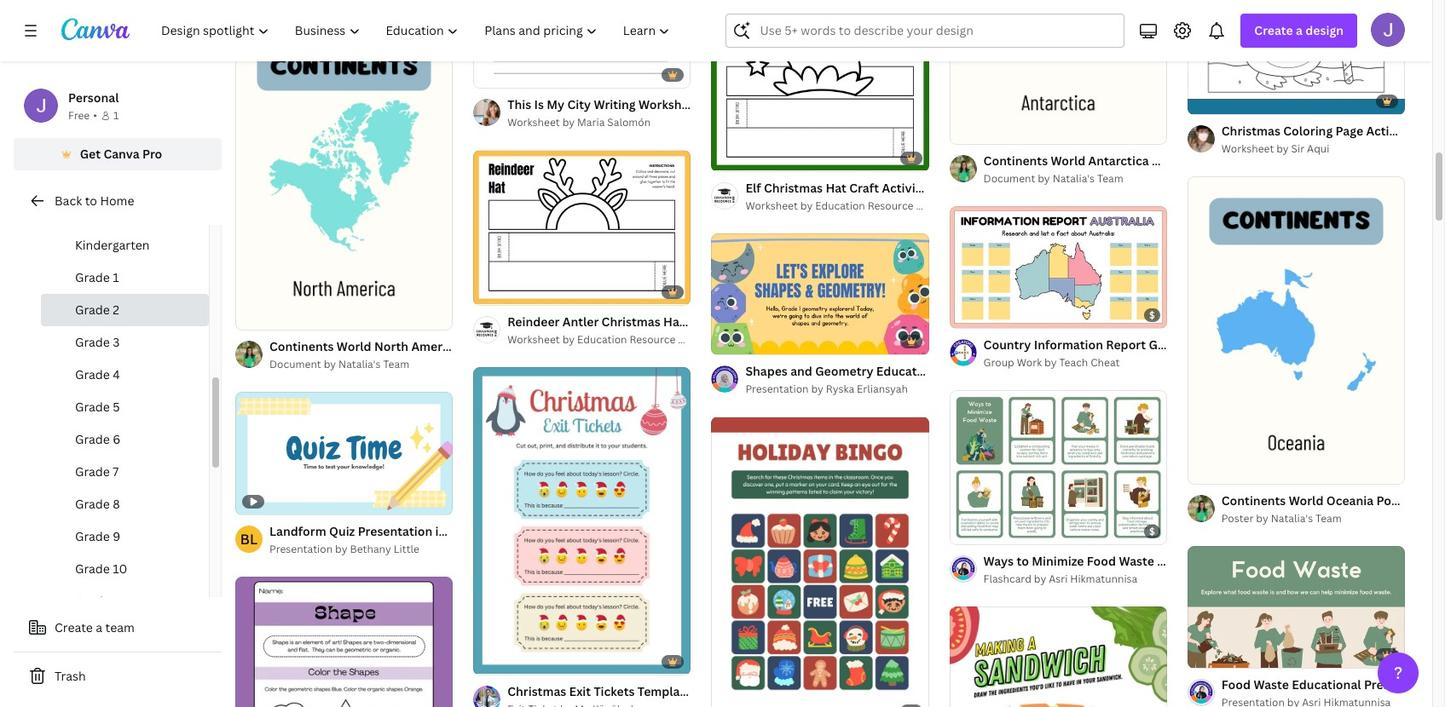 Task type: vqa. For each thing, say whether or not it's contained in the screenshot.
your projects at left top
no



Task type: describe. For each thing, give the bounding box(es) containing it.
presentation for presentation by bethany little
[[269, 542, 333, 557]]

3 inside the grade 3 link
[[113, 334, 120, 350]]

reindeer antler christmas hat craft activity in white yellow simple lined style image
[[473, 151, 691, 305]]

1 of 10
[[1200, 648, 1230, 661]]

my
[[547, 97, 565, 113]]

grade 4
[[75, 367, 120, 383]]

4
[[113, 367, 120, 383]]

natalia's for continents world antarctica document in blue white illustrative style image
[[1053, 172, 1095, 186]]

get canva pro
[[80, 146, 162, 162]]

•
[[93, 108, 97, 123]]

grade 6
[[75, 432, 121, 448]]

colorful
[[718, 97, 765, 113]]

grade for grade 3
[[75, 334, 110, 350]]

writing
[[594, 97, 636, 113]]

presentation by bethany little
[[269, 542, 420, 557]]

ryska
[[826, 382, 855, 397]]

to
[[85, 193, 97, 209]]

create a design
[[1255, 22, 1344, 38]]

salomón
[[607, 115, 651, 130]]

little
[[394, 542, 420, 557]]

grade 4 link
[[41, 359, 209, 391]]

1 for 1 of 12
[[723, 335, 728, 347]]

template
[[638, 684, 692, 700]]

a for design
[[1296, 22, 1303, 38]]

document for continents world antarctica document in blue white illustrative style image 'document by natalia's team' link
[[984, 172, 1036, 186]]

asri
[[1049, 572, 1068, 587]]

ways to minimize food waste educational flahscard in beige green illustrative style image
[[950, 391, 1167, 545]]

continents world north america document in blue white illustrative style image
[[235, 22, 453, 330]]

bl link
[[235, 526, 263, 553]]

grade for grade 11
[[75, 594, 110, 610]]

grade 11
[[75, 594, 126, 610]]

document by natalia's team link for continents world antarctica document in blue white illustrative style image
[[984, 171, 1167, 188]]

team for the "continents world north america document in blue white illustrative style" image
[[383, 357, 409, 372]]

grade 10 link
[[41, 553, 209, 586]]

11
[[113, 594, 126, 610]]

top level navigation element
[[150, 14, 685, 48]]

1 vertical spatial style
[[839, 684, 868, 700]]

hub for elf christmas hat craft activity in green white simple lined style image
[[916, 198, 937, 213]]

$ for flashcard by asri hikmatunnisa
[[1150, 525, 1155, 538]]

resource for reindeer antler christmas hat craft activity in white yellow simple lined style image
[[630, 332, 676, 347]]

5
[[113, 399, 120, 415]]

design
[[1306, 22, 1344, 38]]

1 for 1 of 3
[[962, 308, 967, 321]]

create for create a team
[[55, 620, 93, 636]]

2 vertical spatial team
[[1316, 512, 1342, 526]]

in
[[695, 684, 706, 700]]

holiday bingo activity worksheet in red, blue, and green festive and illustrative style image
[[712, 418, 929, 708]]

grade 11 link
[[41, 586, 209, 618]]

grade for grade 10
[[75, 561, 110, 577]]

grade 8
[[75, 496, 120, 513]]

1 inside grade 1 link
[[113, 269, 119, 286]]

turquoise
[[708, 684, 766, 700]]

document for 'document by natalia's team' link for the "continents world north america document in blue white illustrative style" image
[[269, 357, 321, 372]]

school
[[99, 205, 137, 221]]

grade for grade 4
[[75, 367, 110, 383]]

back to home link
[[14, 184, 222, 218]]

group
[[984, 356, 1015, 370]]

grade for grade 8
[[75, 496, 110, 513]]

grade 9
[[75, 529, 121, 545]]

continents world antarctica document in blue white illustrative style image
[[950, 0, 1167, 144]]

christmas coloring page activity worksheet in blue and white festive and lined style image
[[1188, 0, 1405, 114]]

presentation by ryska erliansyah
[[746, 382, 908, 397]]

kindergarten
[[75, 237, 150, 253]]

worksheet by sir aqui link
[[1222, 141, 1405, 158]]

grade 7
[[75, 464, 119, 480]]

teach
[[1059, 356, 1088, 370]]

free •
[[68, 108, 97, 123]]

create for create a design
[[1255, 22, 1293, 38]]

1 of 3 link
[[950, 206, 1167, 329]]

get canva pro button
[[14, 138, 222, 171]]

grade 3 link
[[41, 327, 209, 359]]

worksheet for reindeer antler christmas hat craft activity in white yellow simple lined style image
[[508, 332, 560, 347]]

create a design button
[[1241, 14, 1358, 48]]

$ for group work by teach cheat
[[1150, 309, 1155, 322]]

back
[[55, 193, 82, 209]]

pre-school link
[[41, 197, 209, 229]]

9
[[113, 529, 121, 545]]

this
[[508, 97, 531, 113]]

home
[[100, 193, 134, 209]]

grade for grade 5
[[75, 399, 110, 415]]

maria
[[577, 115, 605, 130]]

hikmatunnisa
[[1071, 572, 1138, 587]]

food waste educational presentation in beige green illustrative style image
[[1188, 546, 1405, 669]]

12
[[742, 335, 753, 347]]

is
[[534, 97, 544, 113]]

grade 7 link
[[41, 456, 209, 489]]

aqui
[[1307, 142, 1330, 156]]

grade 10
[[75, 561, 127, 577]]

sir
[[1292, 142, 1305, 156]]

exit
[[569, 684, 591, 700]]

canva
[[104, 146, 140, 162]]

1 of 12
[[723, 335, 753, 347]]

personal
[[68, 90, 119, 106]]

christmas exit tickets template in turquoise red festive style image
[[473, 367, 691, 675]]

worksheet by sir aqui
[[1222, 142, 1330, 156]]

style inside this is my city writing worksheet in colorful minimalist style worksheet by maria salomón
[[832, 97, 862, 113]]



Task type: locate. For each thing, give the bounding box(es) containing it.
poster
[[1222, 512, 1254, 526]]

2 vertical spatial of
[[1207, 648, 1216, 661]]

create a team
[[55, 620, 135, 636]]

flashcard by asri hikmatunnisa
[[984, 572, 1138, 587]]

1 $ from the top
[[1150, 309, 1155, 322]]

0 horizontal spatial team
[[383, 357, 409, 372]]

1 vertical spatial document by natalia's team
[[269, 357, 409, 372]]

2 $ from the top
[[1150, 525, 1155, 538]]

grade for grade 9
[[75, 529, 110, 545]]

1 vertical spatial document by natalia's team link
[[269, 357, 453, 374]]

worksheet for elf christmas hat craft activity in green white simple lined style image
[[746, 198, 798, 213]]

2 grade from the top
[[75, 302, 110, 318]]

free
[[68, 108, 90, 123]]

0 vertical spatial worksheet by education resource hub link
[[746, 197, 937, 215]]

this is my city writing worksheet in colorful minimalist style link
[[508, 96, 862, 115]]

0 horizontal spatial natalia's
[[339, 357, 381, 372]]

grade left 6
[[75, 432, 110, 448]]

0 vertical spatial a
[[1296, 22, 1303, 38]]

of inside the 1 of 3 link
[[969, 308, 978, 321]]

presentation by bethany little link
[[269, 541, 453, 558]]

shapes and geometry education presentation in colorful illustration style image
[[712, 233, 929, 355]]

presentation
[[746, 382, 809, 397], [269, 542, 333, 557]]

1 of 10 link
[[1188, 546, 1405, 669]]

pre-
[[75, 205, 99, 221]]

grade 1
[[75, 269, 119, 286]]

flashcard
[[984, 572, 1032, 587]]

grade
[[75, 269, 110, 286], [75, 302, 110, 318], [75, 334, 110, 350], [75, 367, 110, 383], [75, 399, 110, 415], [75, 432, 110, 448], [75, 464, 110, 480], [75, 496, 110, 513], [75, 529, 110, 545], [75, 561, 110, 577], [75, 594, 110, 610]]

0 vertical spatial $
[[1150, 309, 1155, 322]]

country information report group work in colorful pastel style image
[[950, 206, 1167, 329]]

3 grade from the top
[[75, 334, 110, 350]]

1 grade from the top
[[75, 269, 110, 286]]

3 up group
[[980, 308, 986, 321]]

bethany little image
[[235, 526, 263, 553]]

0 vertical spatial style
[[832, 97, 862, 113]]

0 vertical spatial resource
[[868, 198, 914, 213]]

document by natalia's team link
[[984, 171, 1167, 188], [269, 357, 453, 374]]

3 inside the 1 of 3 link
[[980, 308, 986, 321]]

work
[[1017, 356, 1042, 370]]

9 grade from the top
[[75, 529, 110, 545]]

create down grade 11
[[55, 620, 93, 636]]

0 horizontal spatial document by natalia's team
[[269, 357, 409, 372]]

1 horizontal spatial document
[[984, 172, 1036, 186]]

1 horizontal spatial 10
[[1219, 648, 1230, 661]]

a left design on the right of the page
[[1296, 22, 1303, 38]]

grade inside 'link'
[[75, 399, 110, 415]]

1 horizontal spatial 3
[[980, 308, 986, 321]]

0 horizontal spatial resource
[[630, 332, 676, 347]]

1 horizontal spatial hub
[[916, 198, 937, 213]]

a inside button
[[96, 620, 102, 636]]

0 vertical spatial 3
[[980, 308, 986, 321]]

1 vertical spatial $
[[1150, 525, 1155, 538]]

hub for reindeer antler christmas hat craft activity in white yellow simple lined style image
[[678, 332, 699, 347]]

this is my city writing worksheet in colorful minimalist style image
[[473, 0, 691, 88]]

poster by natalia's team link
[[1222, 511, 1405, 528]]

erliansyah
[[857, 382, 908, 397]]

8
[[113, 496, 120, 513]]

grade left '9'
[[75, 529, 110, 545]]

create inside dropdown button
[[1255, 22, 1293, 38]]

grade 6 link
[[41, 424, 209, 456]]

1 vertical spatial create
[[55, 620, 93, 636]]

of
[[969, 308, 978, 321], [731, 335, 740, 347], [1207, 648, 1216, 661]]

festive
[[794, 684, 836, 700]]

grade for grade 6
[[75, 432, 110, 448]]

6
[[113, 432, 121, 448]]

1 horizontal spatial education
[[815, 198, 865, 213]]

7 grade from the top
[[75, 464, 110, 480]]

worksheet by education resource hub
[[746, 198, 937, 213], [508, 332, 699, 347]]

grade 5 link
[[41, 391, 209, 424]]

education for elf christmas hat craft activity in green white simple lined style image
[[815, 198, 865, 213]]

worksheet by maria salomón link
[[508, 115, 691, 132]]

1 horizontal spatial team
[[1098, 172, 1124, 186]]

presentation for presentation by ryska erliansyah
[[746, 382, 809, 397]]

grade 3
[[75, 334, 120, 350]]

tickets
[[594, 684, 635, 700]]

cheat
[[1091, 356, 1120, 370]]

0 horizontal spatial worksheet by education resource hub
[[508, 332, 699, 347]]

grade down the grade 9
[[75, 561, 110, 577]]

presentation right bethany little 'element'
[[269, 542, 333, 557]]

grade 8 link
[[41, 489, 209, 521]]

0 vertical spatial document
[[984, 172, 1036, 186]]

team for continents world antarctica document in blue white illustrative style image
[[1098, 172, 1124, 186]]

a for team
[[96, 620, 102, 636]]

0 horizontal spatial 3
[[113, 334, 120, 350]]

1 vertical spatial natalia's
[[339, 357, 381, 372]]

0 vertical spatial document by natalia's team link
[[984, 171, 1167, 188]]

1 inside "link"
[[723, 335, 728, 347]]

grade up grade 2
[[75, 269, 110, 286]]

10
[[113, 561, 127, 577], [1219, 648, 1230, 661]]

a inside dropdown button
[[1296, 22, 1303, 38]]

style
[[832, 97, 862, 113], [839, 684, 868, 700]]

grade down grade 2
[[75, 334, 110, 350]]

1 for 1
[[113, 108, 119, 123]]

style right festive
[[839, 684, 868, 700]]

document by natalia's team link for the "continents world north america document in blue white illustrative style" image
[[269, 357, 453, 374]]

1 horizontal spatial a
[[1296, 22, 1303, 38]]

10 grade from the top
[[75, 561, 110, 577]]

0 horizontal spatial document
[[269, 357, 321, 372]]

grade for grade 1
[[75, 269, 110, 286]]

1 vertical spatial of
[[731, 335, 740, 347]]

worksheet by education resource hub link for elf christmas hat craft activity in green white simple lined style image
[[746, 197, 937, 215]]

2 vertical spatial natalia's
[[1271, 512, 1313, 526]]

5 grade from the top
[[75, 399, 110, 415]]

grade for grade 7
[[75, 464, 110, 480]]

1 horizontal spatial create
[[1255, 22, 1293, 38]]

0 horizontal spatial document by natalia's team link
[[269, 357, 453, 374]]

christmas exit tickets template in turquoise red festive style link
[[508, 683, 868, 701]]

document by natalia's team
[[984, 172, 1124, 186], [269, 357, 409, 372]]

grade left 4
[[75, 367, 110, 383]]

art shape printable worksheet in purple and white simple style image
[[235, 577, 453, 708]]

0 vertical spatial create
[[1255, 22, 1293, 38]]

create left design on the right of the page
[[1255, 22, 1293, 38]]

0 horizontal spatial education
[[577, 332, 627, 347]]

document by natalia's team for 'document by natalia's team' link for the "continents world north america document in blue white illustrative style" image
[[269, 357, 409, 372]]

presentation by ryska erliansyah link
[[746, 382, 929, 399]]

1 horizontal spatial document by natalia's team
[[984, 172, 1124, 186]]

of for group work by teach cheat
[[969, 308, 978, 321]]

1 for 1 of 10
[[1200, 648, 1205, 661]]

bethany little element
[[235, 526, 263, 553]]

0 vertical spatial team
[[1098, 172, 1124, 186]]

1 horizontal spatial worksheet by education resource hub link
[[746, 197, 937, 215]]

0 vertical spatial presentation
[[746, 382, 809, 397]]

this is my city writing worksheet in colorful minimalist style worksheet by maria salomón
[[508, 97, 862, 130]]

1 horizontal spatial of
[[969, 308, 978, 321]]

0 vertical spatial natalia's
[[1053, 172, 1095, 186]]

worksheet by education resource hub for reindeer antler christmas hat craft activity in white yellow simple lined style image
[[508, 332, 699, 347]]

grade 2
[[75, 302, 119, 318]]

making a sandwich worksheet in colorful cute style image
[[950, 607, 1167, 708]]

1 vertical spatial resource
[[630, 332, 676, 347]]

0 horizontal spatial create
[[55, 620, 93, 636]]

trash link
[[14, 660, 222, 694]]

elf christmas hat craft activity in green white simple lined style image
[[712, 17, 929, 171]]

grade left 7
[[75, 464, 110, 480]]

1 vertical spatial worksheet by education resource hub link
[[508, 331, 699, 348]]

1 of 12 link
[[712, 233, 929, 355]]

$
[[1150, 309, 1155, 322], [1150, 525, 1155, 538]]

flashcard by asri hikmatunnisa link
[[984, 572, 1167, 589]]

3 up 4
[[113, 334, 120, 350]]

1 vertical spatial hub
[[678, 332, 699, 347]]

group work by teach cheat
[[984, 356, 1120, 370]]

1 inside '1 of 10' link
[[1200, 648, 1205, 661]]

grade left 8
[[75, 496, 110, 513]]

grade 1 link
[[41, 262, 209, 294]]

education for reindeer antler christmas hat craft activity in white yellow simple lined style image
[[577, 332, 627, 347]]

1 horizontal spatial document by natalia's team link
[[984, 171, 1167, 188]]

create inside button
[[55, 620, 93, 636]]

grade left 5
[[75, 399, 110, 415]]

bethany
[[350, 542, 391, 557]]

team
[[105, 620, 135, 636]]

pro
[[142, 146, 162, 162]]

1 vertical spatial presentation
[[269, 542, 333, 557]]

7
[[113, 464, 119, 480]]

create a team button
[[14, 611, 222, 646]]

1 vertical spatial worksheet by education resource hub
[[508, 332, 699, 347]]

0 horizontal spatial of
[[731, 335, 740, 347]]

document by natalia's team for continents world antarctica document in blue white illustrative style image 'document by natalia's team' link
[[984, 172, 1124, 186]]

0 vertical spatial 10
[[113, 561, 127, 577]]

1 vertical spatial document
[[269, 357, 321, 372]]

0 horizontal spatial presentation
[[269, 542, 333, 557]]

natalia's for the "continents world north america document in blue white illustrative style" image
[[339, 357, 381, 372]]

worksheet by education resource hub link for reindeer antler christmas hat craft activity in white yellow simple lined style image
[[508, 331, 699, 348]]

0 vertical spatial education
[[815, 198, 865, 213]]

create
[[1255, 22, 1293, 38], [55, 620, 93, 636]]

0 horizontal spatial a
[[96, 620, 102, 636]]

worksheet
[[639, 97, 701, 113], [508, 115, 560, 130], [1222, 142, 1274, 156], [746, 198, 798, 213], [508, 332, 560, 347]]

of for presentation by ryska erliansyah
[[731, 335, 740, 347]]

by
[[563, 115, 575, 130], [1277, 142, 1289, 156], [1038, 172, 1050, 186], [801, 198, 813, 213], [563, 332, 575, 347], [1045, 356, 1057, 370], [324, 357, 336, 372], [811, 382, 824, 397], [1256, 512, 1269, 526], [335, 542, 347, 557], [1034, 572, 1047, 587]]

8 grade from the top
[[75, 496, 110, 513]]

1 horizontal spatial natalia's
[[1053, 172, 1095, 186]]

get
[[80, 146, 101, 162]]

grade up create a team
[[75, 594, 110, 610]]

christmas
[[508, 684, 566, 700]]

back to home
[[55, 193, 134, 209]]

grade left 2
[[75, 302, 110, 318]]

Search search field
[[760, 14, 1114, 47]]

1 vertical spatial a
[[96, 620, 102, 636]]

0 vertical spatial document by natalia's team
[[984, 172, 1124, 186]]

in
[[704, 97, 715, 113]]

natalia's
[[1053, 172, 1095, 186], [339, 357, 381, 372], [1271, 512, 1313, 526]]

0 vertical spatial worksheet by education resource hub
[[746, 198, 937, 213]]

0 horizontal spatial 10
[[113, 561, 127, 577]]

by inside this is my city writing worksheet in colorful minimalist style worksheet by maria salomón
[[563, 115, 575, 130]]

a left team
[[96, 620, 102, 636]]

group work by teach cheat link
[[984, 355, 1167, 372]]

2 horizontal spatial of
[[1207, 648, 1216, 661]]

0 horizontal spatial worksheet by education resource hub link
[[508, 331, 699, 348]]

hub
[[916, 198, 937, 213], [678, 332, 699, 347]]

1 of 3
[[962, 308, 986, 321]]

2 horizontal spatial natalia's
[[1271, 512, 1313, 526]]

6 grade from the top
[[75, 432, 110, 448]]

worksheet by education resource hub for elf christmas hat craft activity in green white simple lined style image
[[746, 198, 937, 213]]

grade 9 link
[[41, 521, 209, 553]]

red
[[769, 684, 791, 700]]

0 horizontal spatial hub
[[678, 332, 699, 347]]

worksheet by education resource hub link
[[746, 197, 937, 215], [508, 331, 699, 348]]

jacob simon image
[[1371, 13, 1405, 47]]

education
[[815, 198, 865, 213], [577, 332, 627, 347]]

document
[[984, 172, 1036, 186], [269, 357, 321, 372]]

1 horizontal spatial worksheet by education resource hub
[[746, 198, 937, 213]]

1 vertical spatial team
[[383, 357, 409, 372]]

1 vertical spatial 3
[[113, 334, 120, 350]]

1 vertical spatial 10
[[1219, 648, 1230, 661]]

grade for grade 2
[[75, 302, 110, 318]]

0 vertical spatial of
[[969, 308, 978, 321]]

continents world oceania poster in blue-white illustrative style image
[[1188, 177, 1405, 484]]

0 vertical spatial hub
[[916, 198, 937, 213]]

1 vertical spatial education
[[577, 332, 627, 347]]

christmas exit tickets template in turquoise red festive style
[[508, 684, 868, 700]]

trash
[[55, 669, 86, 685]]

1 horizontal spatial presentation
[[746, 382, 809, 397]]

of inside the 1 of 12 "link"
[[731, 335, 740, 347]]

presentation down 12
[[746, 382, 809, 397]]

4 grade from the top
[[75, 367, 110, 383]]

worksheet for the christmas coloring page activity worksheet in blue and white festive and lined style image
[[1222, 142, 1274, 156]]

2 horizontal spatial team
[[1316, 512, 1342, 526]]

of inside '1 of 10' link
[[1207, 648, 1216, 661]]

minimalist
[[768, 97, 829, 113]]

None search field
[[726, 14, 1125, 48]]

style right minimalist
[[832, 97, 862, 113]]

pre-school
[[75, 205, 137, 221]]

grade 5
[[75, 399, 120, 415]]

3
[[980, 308, 986, 321], [113, 334, 120, 350]]

resource for elf christmas hat craft activity in green white simple lined style image
[[868, 198, 914, 213]]

1 horizontal spatial resource
[[868, 198, 914, 213]]

11 grade from the top
[[75, 594, 110, 610]]



